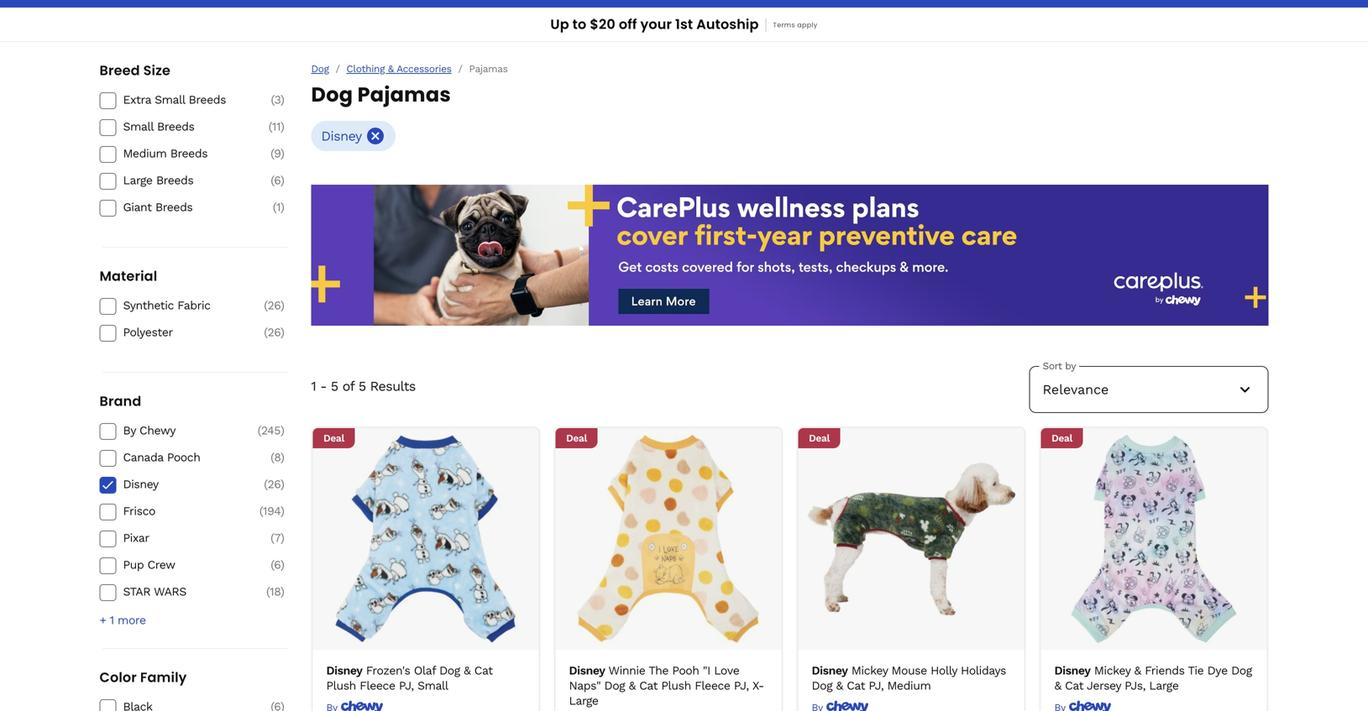 Task type: describe. For each thing, give the bounding box(es) containing it.
material
[[100, 267, 157, 286]]

pjs,
[[1125, 679, 1146, 693]]

( 1 )
[[273, 200, 284, 214]]

( 9 )
[[271, 147, 284, 161]]

dog inside frozen's olaf dog & cat plush fleece pj, small
[[440, 664, 460, 678]]

color
[[100, 669, 137, 687]]

breeds for medium breeds
[[170, 147, 208, 161]]

by chewy link
[[123, 424, 242, 439]]

autoship
[[697, 15, 759, 34]]

giant breeds
[[123, 200, 193, 214]]

breeds for small breeds
[[157, 120, 194, 134]]

) for large breeds
[[281, 174, 284, 187]]

0 vertical spatial medium
[[123, 147, 167, 161]]

) for giant breeds
[[281, 200, 284, 214]]

brand
[[100, 392, 141, 411]]

disney button
[[311, 121, 396, 151]]

results
[[370, 379, 416, 395]]

disney for mickey mouse holly holidays dog & cat pj, medium
[[812, 664, 848, 678]]

canada
[[123, 451, 163, 465]]

dog left clothing
[[311, 63, 329, 75]]

x-
[[753, 679, 765, 693]]

menu image
[[166, 0, 189, 8]]

off
[[619, 15, 637, 34]]

7
[[274, 532, 281, 545]]

terms
[[774, 20, 796, 30]]

love
[[714, 664, 740, 678]]

( for extra small breeds
[[271, 93, 274, 107]]

plush inside frozen's olaf dog & cat plush fleece pj, small
[[326, 679, 356, 693]]

( 26 ) for synthetic fabric
[[264, 299, 284, 313]]

winnie
[[609, 664, 646, 678]]

fleece inside winnie the pooh "i love naps" dog & cat plush fleece pj, x- large
[[695, 679, 731, 693]]

size
[[143, 61, 171, 80]]

pj, for cat
[[399, 679, 414, 693]]

breed
[[100, 61, 140, 80]]

disney for winnie the pooh "i love naps" dog & cat plush fleece pj, x- large
[[569, 664, 606, 678]]

1 for )
[[276, 200, 281, 214]]

disney for frozen's olaf dog & cat plush fleece pj, small
[[326, 664, 363, 678]]

1 5 from the left
[[331, 379, 338, 395]]

cat inside frozen's olaf dog & cat plush fleece pj, small
[[475, 664, 493, 678]]

giant breeds link
[[123, 200, 242, 215]]

large breeds
[[123, 174, 194, 187]]

) for canada pooch
[[281, 451, 284, 465]]

1st
[[676, 15, 694, 34]]

pixar link
[[123, 531, 242, 546]]

disney up frisco
[[123, 478, 159, 492]]

194
[[263, 505, 281, 518]]

crew
[[148, 558, 175, 572]]

( 245 )
[[258, 424, 284, 438]]

apply
[[798, 20, 818, 30]]

more
[[118, 614, 146, 628]]

accessories
[[397, 63, 452, 75]]

pixar
[[123, 532, 149, 545]]

breeds inside 'link'
[[189, 93, 226, 107]]

extra
[[123, 93, 151, 107]]

) for by chewy
[[281, 424, 284, 438]]

( for giant breeds
[[273, 200, 276, 214]]

by
[[123, 424, 136, 438]]

synthetic fabric link
[[123, 298, 242, 313]]

2 horizontal spatial 1
[[311, 379, 316, 395]]

245
[[261, 424, 281, 438]]

small breeds link
[[123, 119, 242, 135]]

chewy image for fleece
[[341, 701, 383, 712]]

26 for polyester
[[268, 326, 281, 340]]

up
[[551, 15, 570, 34]]

( for disney
[[264, 478, 268, 492]]

pup
[[123, 558, 144, 572]]

olaf
[[414, 664, 436, 678]]

medium breeds
[[123, 147, 208, 161]]

2 5 from the left
[[359, 379, 366, 395]]

1 vertical spatial pajamas
[[358, 81, 451, 109]]

$20
[[590, 15, 616, 34]]

( 6 ) for pup crew
[[271, 558, 284, 572]]

( for synthetic fabric
[[264, 299, 268, 313]]

large breeds link
[[123, 173, 242, 188]]

0 horizontal spatial large
[[123, 174, 153, 187]]

the
[[649, 664, 669, 678]]

site banner
[[0, 0, 1369, 42]]

extra small breeds link
[[123, 92, 242, 108]]

careplus wellness plans cover first year preventative care. get costs covered for shots, tests, check ups and more. learn more. image
[[311, 185, 1269, 326]]

( for pup crew
[[271, 558, 274, 572]]

dog inside mickey & friends tie dye dog & cat jersey pjs, large
[[1232, 664, 1253, 678]]

( 8 )
[[271, 451, 284, 465]]

small breeds
[[123, 120, 194, 134]]

holidays
[[961, 664, 1007, 678]]

& left jersey in the bottom right of the page
[[1055, 679, 1062, 693]]

6 for large breeds
[[274, 174, 281, 187]]

3
[[274, 93, 281, 107]]

holly
[[931, 664, 958, 678]]

extra small breeds
[[123, 93, 226, 107]]

small inside small breeds link
[[123, 120, 153, 134]]

( 6 ) for large breeds
[[271, 174, 284, 187]]

cat inside winnie the pooh "i love naps" dog & cat plush fleece pj, x- large
[[640, 679, 658, 693]]

frozen's olaf dog & cat plush fleece pj, small
[[326, 664, 493, 693]]

pup crew
[[123, 558, 175, 572]]

friends
[[1146, 664, 1185, 678]]

1 - 5 of 5 results
[[311, 379, 416, 395]]

8
[[274, 451, 281, 465]]

chewy
[[140, 424, 176, 438]]

star
[[123, 585, 151, 599]]

( 194 )
[[260, 505, 284, 518]]

( for large breeds
[[271, 174, 274, 187]]

to
[[573, 15, 587, 34]]

) for synthetic fabric
[[281, 299, 284, 313]]

18
[[270, 585, 281, 599]]

2 deal from the left
[[566, 433, 587, 445]]

naps"
[[569, 679, 601, 693]]

mouse
[[892, 664, 928, 678]]

canada pooch
[[123, 451, 200, 465]]

medium breeds link
[[123, 146, 242, 161]]

( for pixar
[[271, 532, 274, 545]]

pooh
[[673, 664, 700, 678]]

mickey mouse holly holidays dog & cat pj, medium
[[812, 664, 1007, 693]]

1 for more
[[110, 614, 114, 628]]

color family
[[100, 669, 187, 687]]

( 26 ) for polyester
[[264, 326, 284, 340]]

frozen's
[[366, 664, 411, 678]]



Task type: vqa. For each thing, say whether or not it's contained in the screenshot.
second MICKEY from the left
yes



Task type: locate. For each thing, give the bounding box(es) containing it.
) for pup crew
[[281, 558, 284, 572]]

1 horizontal spatial medium
[[888, 679, 931, 693]]

) for star wars
[[281, 585, 284, 599]]

( for star wars
[[266, 585, 270, 599]]

0 horizontal spatial plush
[[326, 679, 356, 693]]

2 26 from the top
[[268, 326, 281, 340]]

+
[[100, 614, 106, 628]]

3 ( 26 ) from the top
[[264, 478, 284, 492]]

& right 'olaf'
[[464, 664, 471, 678]]

small inside extra small breeds 'link'
[[155, 93, 185, 107]]

( for frisco
[[260, 505, 263, 518]]

( for medium breeds
[[271, 147, 274, 161]]

disney left remove element
[[321, 128, 362, 144]]

frisco link
[[123, 504, 242, 519]]

1 6 from the top
[[274, 174, 281, 187]]

breeds down the medium breeds link
[[156, 174, 194, 187]]

2 6 from the top
[[274, 558, 281, 572]]

14 ) from the top
[[281, 585, 284, 599]]

0 vertical spatial pajamas
[[469, 63, 508, 75]]

( for canada pooch
[[271, 451, 274, 465]]

breed size
[[100, 61, 171, 80]]

2 vertical spatial 1
[[110, 614, 114, 628]]

2 vertical spatial 26
[[268, 478, 281, 492]]

6 for pup crew
[[274, 558, 281, 572]]

breeds for giant breeds
[[155, 200, 193, 214]]

0 horizontal spatial chewy image
[[341, 701, 383, 712]]

chewy image for &
[[1069, 701, 1112, 712]]

2 horizontal spatial large
[[1150, 679, 1179, 693]]

star wars
[[123, 585, 186, 599]]

5 ) from the top
[[281, 200, 284, 214]]

"i
[[703, 664, 711, 678]]

3 chewy image from the left
[[1069, 701, 1112, 712]]

pj,
[[399, 679, 414, 693], [734, 679, 749, 693], [869, 679, 884, 693]]

cat inside mickey & friends tie dye dog & cat jersey pjs, large
[[1066, 679, 1084, 693]]

deal
[[324, 433, 344, 445], [566, 433, 587, 445], [809, 433, 830, 445], [1052, 433, 1073, 445]]

1 vertical spatial 6
[[274, 558, 281, 572]]

disney mickey & friends tie dye dog & cat jersey pjs, large image
[[1050, 435, 1259, 644]]

( for polyester
[[264, 326, 268, 340]]

1 vertical spatial large
[[1150, 679, 1179, 693]]

cat
[[475, 664, 493, 678], [640, 679, 658, 693], [847, 679, 866, 693], [1066, 679, 1084, 693]]

dog link
[[311, 63, 329, 75]]

7 ) from the top
[[281, 326, 284, 340]]

& down winnie on the left
[[629, 679, 636, 693]]

10 ) from the top
[[281, 478, 284, 492]]

1 fleece from the left
[[360, 679, 396, 693]]

2 horizontal spatial pj,
[[869, 679, 884, 693]]

1 horizontal spatial 1
[[276, 200, 281, 214]]

1 vertical spatial small
[[123, 120, 153, 134]]

-
[[320, 379, 327, 395]]

& right clothing
[[388, 63, 394, 75]]

remove image
[[365, 126, 386, 146]]

& inside clothing & accessories link
[[388, 63, 394, 75]]

fleece down 'frozen's'
[[360, 679, 396, 693]]

chewy image down mickey mouse holly holidays dog & cat pj, medium
[[826, 701, 869, 712]]

0 horizontal spatial pajamas
[[358, 81, 451, 109]]

1 horizontal spatial mickey
[[1095, 664, 1131, 678]]

1 horizontal spatial pajamas
[[469, 63, 508, 75]]

of
[[343, 379, 355, 395]]

your
[[641, 15, 672, 34]]

large inside winnie the pooh "i love naps" dog & cat plush fleece pj, x- large
[[569, 695, 599, 709]]

breeds down small breeds link
[[170, 147, 208, 161]]

6 down 9
[[274, 174, 281, 187]]

0 vertical spatial small
[[155, 93, 185, 107]]

dog inside winnie the pooh "i love naps" dog & cat plush fleece pj, x- large
[[605, 679, 625, 693]]

medium inside mickey mouse holly holidays dog & cat pj, medium
[[888, 679, 931, 693]]

tie
[[1189, 664, 1204, 678]]

2 vertical spatial small
[[418, 679, 449, 693]]

( 18 )
[[266, 585, 284, 599]]

0 vertical spatial 6
[[274, 174, 281, 187]]

large
[[123, 174, 153, 187], [1150, 679, 1179, 693], [569, 695, 599, 709]]

11 ) from the top
[[281, 505, 284, 518]]

mickey & friends tie dye dog & cat jersey pjs, large
[[1055, 664, 1253, 693]]

12 ) from the top
[[281, 532, 284, 545]]

dog inside mickey mouse holly holidays dog & cat pj, medium
[[812, 679, 833, 693]]

3 26 from the top
[[268, 478, 281, 492]]

5 right of
[[359, 379, 366, 395]]

& inside winnie the pooh "i love naps" dog & cat plush fleece pj, x- large
[[629, 679, 636, 693]]

1 horizontal spatial chewy image
[[826, 701, 869, 712]]

0 horizontal spatial medium
[[123, 147, 167, 161]]

disney link
[[123, 477, 242, 492]]

pajamas right accessories
[[469, 63, 508, 75]]

1 vertical spatial ( 26 )
[[264, 326, 284, 340]]

) for small breeds
[[281, 120, 284, 134]]

0 vertical spatial 26
[[268, 299, 281, 313]]

& right x-
[[837, 679, 844, 693]]

3 pj, from the left
[[869, 679, 884, 693]]

pup crew link
[[123, 558, 242, 573]]

( for by chewy
[[258, 424, 261, 438]]

2 horizontal spatial small
[[418, 679, 449, 693]]

dye
[[1208, 664, 1228, 678]]

) for extra small breeds
[[281, 93, 284, 107]]

6 ) from the top
[[281, 299, 284, 313]]

dog down winnie on the left
[[605, 679, 625, 693]]

) for medium breeds
[[281, 147, 284, 161]]

) for polyester
[[281, 326, 284, 340]]

medium
[[123, 147, 167, 161], [888, 679, 931, 693]]

frisco
[[123, 505, 155, 518]]

1 horizontal spatial small
[[155, 93, 185, 107]]

0 horizontal spatial small
[[123, 120, 153, 134]]

disney winnie the pooh "i love naps" dog & cat plush fleece pj, x-large image
[[565, 435, 773, 644]]

0 horizontal spatial 1
[[110, 614, 114, 628]]

0 horizontal spatial pj,
[[399, 679, 414, 693]]

terms apply
[[774, 20, 818, 30]]

2 horizontal spatial chewy image
[[1069, 701, 1112, 712]]

3 deal from the left
[[809, 433, 830, 445]]

( for small breeds
[[269, 120, 272, 134]]

1
[[276, 200, 281, 214], [311, 379, 316, 395], [110, 614, 114, 628]]

0 horizontal spatial mickey
[[852, 664, 888, 678]]

1 chewy image from the left
[[341, 701, 383, 712]]

chewy image
[[341, 701, 383, 712], [826, 701, 869, 712], [1069, 701, 1112, 712]]

mickey inside mickey & friends tie dye dog & cat jersey pjs, large
[[1095, 664, 1131, 678]]

canada pooch link
[[123, 450, 242, 466]]

disney inside "button"
[[321, 128, 362, 144]]

4 ) from the top
[[281, 174, 284, 187]]

2 ( 26 ) from the top
[[264, 326, 284, 340]]

6 down ( 7 )
[[274, 558, 281, 572]]

dog down dog link
[[311, 81, 353, 109]]

giant
[[123, 200, 152, 214]]

( 6 ) down ( 7 )
[[271, 558, 284, 572]]

disney for mickey & friends tie dye dog & cat jersey pjs, large
[[1055, 664, 1091, 678]]

winnie the pooh "i love naps" dog & cat plush fleece pj, x- large
[[569, 664, 765, 709]]

& inside mickey mouse holly holidays dog & cat pj, medium
[[837, 679, 844, 693]]

) for frisco
[[281, 505, 284, 518]]

disney frozen's olaf dog & cat plush fleece pj, small image
[[322, 435, 530, 644]]

) for disney
[[281, 478, 284, 492]]

( 11 )
[[269, 120, 284, 134]]

breeds up small breeds link
[[189, 93, 226, 107]]

pajamas down clothing & accessories link
[[358, 81, 451, 109]]

dog right dye
[[1232, 664, 1253, 678]]

1 ( 6 ) from the top
[[271, 174, 284, 187]]

disney up naps"
[[569, 664, 606, 678]]

dog right 'olaf'
[[440, 664, 460, 678]]

2 plush from the left
[[662, 679, 691, 693]]

5 right -
[[331, 379, 338, 395]]

plush inside winnie the pooh "i love naps" dog & cat plush fleece pj, x- large
[[662, 679, 691, 693]]

2 ( 6 ) from the top
[[271, 558, 284, 572]]

1 horizontal spatial pj,
[[734, 679, 749, 693]]

large down friends
[[1150, 679, 1179, 693]]

1 horizontal spatial large
[[569, 695, 599, 709]]

(
[[271, 93, 274, 107], [269, 120, 272, 134], [271, 147, 274, 161], [271, 174, 274, 187], [273, 200, 276, 214], [264, 299, 268, 313], [264, 326, 268, 340], [258, 424, 261, 438], [271, 451, 274, 465], [264, 478, 268, 492], [260, 505, 263, 518], [271, 532, 274, 545], [271, 558, 274, 572], [266, 585, 270, 599]]

1 horizontal spatial plush
[[662, 679, 691, 693]]

chewy image for cat
[[826, 701, 869, 712]]

1 vertical spatial medium
[[888, 679, 931, 693]]

0 vertical spatial 1
[[276, 200, 281, 214]]

1 horizontal spatial fleece
[[695, 679, 731, 693]]

family
[[140, 669, 187, 687]]

0 vertical spatial large
[[123, 174, 153, 187]]

1 ( 26 ) from the top
[[264, 299, 284, 313]]

fleece
[[360, 679, 396, 693], [695, 679, 731, 693]]

clothing & accessories link
[[347, 63, 452, 75]]

( 6 ) down ( 9 )
[[271, 174, 284, 187]]

3 ) from the top
[[281, 147, 284, 161]]

6
[[274, 174, 281, 187], [274, 558, 281, 572]]

mickey
[[852, 664, 888, 678], [1095, 664, 1131, 678]]

1 deal from the left
[[324, 433, 344, 445]]

0 horizontal spatial fleece
[[360, 679, 396, 693]]

disney left 'frozen's'
[[326, 664, 363, 678]]

synthetic
[[123, 299, 174, 313]]

clothing & accessories
[[347, 63, 452, 75]]

small down 'olaf'
[[418, 679, 449, 693]]

( 26 )
[[264, 299, 284, 313], [264, 326, 284, 340], [264, 478, 284, 492]]

fleece inside frozen's olaf dog & cat plush fleece pj, small
[[360, 679, 396, 693]]

) for pixar
[[281, 532, 284, 545]]

2 ) from the top
[[281, 120, 284, 134]]

disney left mouse
[[812, 664, 848, 678]]

1 horizontal spatial 5
[[359, 379, 366, 395]]

26
[[268, 299, 281, 313], [268, 326, 281, 340], [268, 478, 281, 492]]

& inside frozen's olaf dog & cat plush fleece pj, small
[[464, 664, 471, 678]]

pajamas
[[469, 63, 508, 75], [358, 81, 451, 109]]

breeds
[[189, 93, 226, 107], [157, 120, 194, 134], [170, 147, 208, 161], [156, 174, 194, 187], [155, 200, 193, 214]]

1 pj, from the left
[[399, 679, 414, 693]]

small down extra
[[123, 120, 153, 134]]

large inside mickey & friends tie dye dog & cat jersey pjs, large
[[1150, 679, 1179, 693]]

mickey for medium
[[852, 664, 888, 678]]

pooch
[[167, 451, 200, 465]]

26 for synthetic fabric
[[268, 299, 281, 313]]

plush
[[326, 679, 356, 693], [662, 679, 691, 693]]

fabric
[[178, 299, 211, 313]]

1 down ( 9 )
[[276, 200, 281, 214]]

2 mickey from the left
[[1095, 664, 1131, 678]]

large up giant
[[123, 174, 153, 187]]

mickey for jersey
[[1095, 664, 1131, 678]]

2 vertical spatial ( 26 )
[[264, 478, 284, 492]]

wars
[[154, 585, 186, 599]]

0 vertical spatial ( 6 )
[[271, 174, 284, 187]]

pj, inside winnie the pooh "i love naps" dog & cat plush fleece pj, x- large
[[734, 679, 749, 693]]

11
[[272, 120, 281, 134]]

13 ) from the top
[[281, 558, 284, 572]]

1 ) from the top
[[281, 93, 284, 107]]

cat inside mickey mouse holly holidays dog & cat pj, medium
[[847, 679, 866, 693]]

2 vertical spatial large
[[569, 695, 599, 709]]

9 ) from the top
[[281, 451, 284, 465]]

1 mickey from the left
[[852, 664, 888, 678]]

( 3 )
[[271, 93, 284, 107]]

dog right x-
[[812, 679, 833, 693]]

2 fleece from the left
[[695, 679, 731, 693]]

small up small breeds
[[155, 93, 185, 107]]

disney mickey mouse holly holidays dog & cat pj, medium image
[[808, 435, 1016, 644]]

remove element
[[365, 126, 386, 146]]

jersey
[[1087, 679, 1122, 693]]

breeds for large breeds
[[156, 174, 194, 187]]

1 vertical spatial ( 6 )
[[271, 558, 284, 572]]

0 horizontal spatial 5
[[331, 379, 338, 395]]

+ 1 more
[[100, 614, 146, 628]]

medium down mouse
[[888, 679, 931, 693]]

small
[[155, 93, 185, 107], [123, 120, 153, 134], [418, 679, 449, 693]]

clothing
[[347, 63, 385, 75]]

small inside frozen's olaf dog & cat plush fleece pj, small
[[418, 679, 449, 693]]

chewy image down jersey in the bottom right of the page
[[1069, 701, 1112, 712]]

1 right +
[[110, 614, 114, 628]]

& up pjs,
[[1135, 664, 1142, 678]]

( 26 ) for disney
[[264, 478, 284, 492]]

8 ) from the top
[[281, 424, 284, 438]]

mickey left mouse
[[852, 664, 888, 678]]

breeds down large breeds link
[[155, 200, 193, 214]]

breeds down 'extra small breeds'
[[157, 120, 194, 134]]

1 left -
[[311, 379, 316, 395]]

large down naps"
[[569, 695, 599, 709]]

pj, for dog
[[869, 679, 884, 693]]

4 deal from the left
[[1052, 433, 1073, 445]]

deal for mickey mouse holly holidays dog & cat pj, medium
[[809, 433, 830, 445]]

disney up jersey in the bottom right of the page
[[1055, 664, 1091, 678]]

breeds inside "link"
[[155, 200, 193, 214]]

mickey up jersey in the bottom right of the page
[[1095, 664, 1131, 678]]

pj, inside mickey mouse holly holidays dog & cat pj, medium
[[869, 679, 884, 693]]

deal for frozen's olaf dog & cat plush fleece pj, small
[[324, 433, 344, 445]]

fleece down "i
[[695, 679, 731, 693]]

1 vertical spatial 26
[[268, 326, 281, 340]]

26 for disney
[[268, 478, 281, 492]]

mickey inside mickey mouse holly holidays dog & cat pj, medium
[[852, 664, 888, 678]]

up to $20 off your 1st autoship
[[551, 15, 759, 34]]

dog pajamas
[[311, 81, 451, 109]]

9
[[274, 147, 281, 161]]

deal for mickey & friends tie dye dog & cat jersey pjs, large
[[1052, 433, 1073, 445]]

pj, inside frozen's olaf dog & cat plush fleece pj, small
[[399, 679, 414, 693]]

star wars link
[[123, 585, 242, 600]]

1 vertical spatial 1
[[311, 379, 316, 395]]

1 26 from the top
[[268, 299, 281, 313]]

polyester
[[123, 326, 173, 340]]

2 pj, from the left
[[734, 679, 749, 693]]

chewy image down 'frozen's'
[[341, 701, 383, 712]]

2 chewy image from the left
[[826, 701, 869, 712]]

1 plush from the left
[[326, 679, 356, 693]]

medium up large breeds
[[123, 147, 167, 161]]

0 vertical spatial ( 26 )
[[264, 299, 284, 313]]



